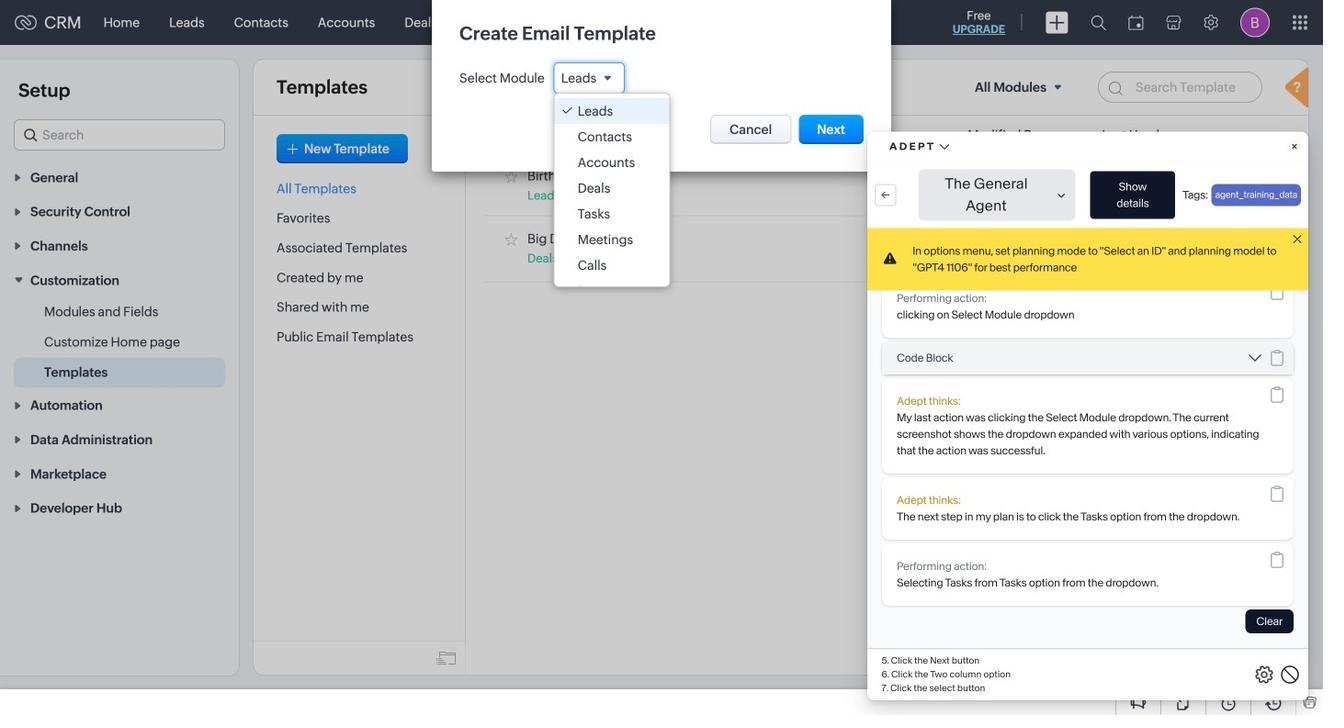 Task type: locate. For each thing, give the bounding box(es) containing it.
None field
[[554, 62, 625, 94]]

region
[[0, 297, 239, 388]]

None button
[[710, 115, 792, 144], [799, 115, 864, 144], [710, 115, 792, 144], [799, 115, 864, 144]]

logo image
[[15, 15, 37, 30]]

tree
[[555, 94, 669, 304]]



Task type: describe. For each thing, give the bounding box(es) containing it.
Search Template text field
[[1098, 72, 1263, 103]]



Task type: vqa. For each thing, say whether or not it's contained in the screenshot.
search template text box
yes



